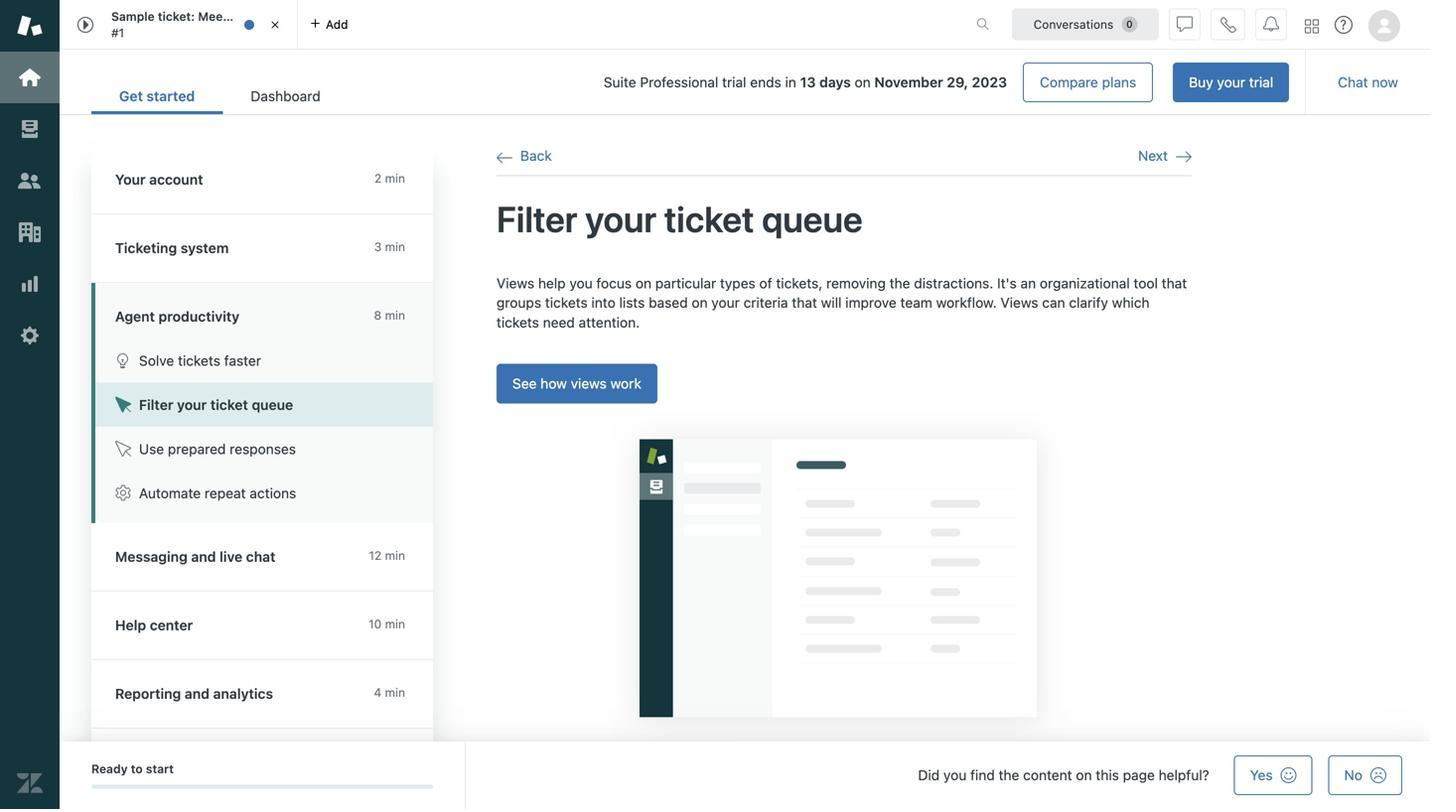 Task type: describe. For each thing, give the bounding box(es) containing it.
organizations image
[[17, 220, 43, 245]]

professional
[[640, 74, 719, 90]]

4 min
[[374, 686, 405, 700]]

solve
[[139, 353, 174, 369]]

trial for your
[[1250, 74, 1274, 90]]

suite professional trial ends in 13 days on november 29, 2023
[[604, 74, 1007, 90]]

min for agent productivity
[[385, 308, 405, 322]]

ends
[[750, 74, 782, 90]]

criteria
[[744, 295, 788, 311]]

button displays agent's chat status as invisible. image
[[1177, 16, 1193, 32]]

start
[[146, 763, 174, 776]]

ready
[[91, 763, 128, 776]]

need
[[543, 314, 575, 331]]

get
[[119, 88, 143, 104]]

automate repeat actions button
[[95, 471, 433, 516]]

particular
[[656, 275, 717, 292]]

of
[[760, 275, 773, 292]]

will
[[821, 295, 842, 311]]

filter your ticket queue inside button
[[139, 397, 293, 413]]

agent productivity heading
[[91, 283, 453, 339]]

12 min
[[369, 549, 405, 563]]

add button
[[298, 0, 360, 49]]

removing
[[827, 275, 886, 292]]

repeat
[[205, 485, 246, 502]]

progress-bar progress bar
[[91, 785, 433, 789]]

ticketing system
[[115, 240, 229, 256]]

solve tickets faster button
[[95, 339, 433, 383]]

the inside the views help you focus on particular types of tickets, removing the distractions. it's an organizational tool that groups tickets into lists based on your criteria that will improve team workflow. views can clarify which tickets need attention.
[[890, 275, 911, 292]]

use prepared responses button
[[95, 427, 433, 471]]

back button
[[497, 147, 552, 165]]

see how views work button
[[497, 364, 658, 404]]

your inside button
[[177, 397, 207, 413]]

compare plans
[[1040, 74, 1137, 90]]

see how views work
[[513, 375, 642, 392]]

min for ticketing system
[[385, 240, 405, 254]]

attention.
[[579, 314, 640, 331]]

0 horizontal spatial that
[[792, 295, 818, 311]]

did you find the content on this page helpful?
[[918, 767, 1210, 784]]

10 min
[[369, 617, 405, 631]]

ticket inside filter your ticket queue button
[[210, 397, 248, 413]]

days
[[820, 74, 851, 90]]

get started
[[119, 88, 195, 104]]

conversations button
[[1012, 8, 1159, 40]]

buy your trial
[[1189, 74, 1274, 90]]

2
[[375, 171, 382, 185]]

helpful?
[[1159, 767, 1210, 784]]

your inside button
[[1218, 74, 1246, 90]]

close image
[[265, 15, 285, 35]]

10
[[369, 617, 382, 631]]

get help image
[[1335, 16, 1353, 34]]

improve
[[846, 295, 897, 311]]

tickets inside button
[[178, 353, 221, 369]]

analytics
[[213, 686, 273, 702]]

3 min
[[374, 240, 405, 254]]

ticket:
[[158, 10, 195, 23]]

chat
[[246, 549, 276, 565]]

main element
[[0, 0, 60, 810]]

tab list containing get started
[[91, 78, 348, 114]]

buy
[[1189, 74, 1214, 90]]

zendesk image
[[17, 771, 43, 797]]

0 vertical spatial that
[[1162, 275, 1187, 292]]

help
[[115, 617, 146, 634]]

ticket inside the content-title region
[[664, 198, 755, 240]]

next button
[[1139, 147, 1192, 165]]

lists
[[620, 295, 645, 311]]

buy your trial button
[[1174, 63, 1290, 102]]

filter your ticket queue button
[[95, 383, 433, 427]]

help center
[[115, 617, 193, 634]]

indicates location of where to select views. image
[[609, 409, 1068, 748]]

messaging and live chat heading
[[91, 524, 453, 592]]

your
[[115, 171, 146, 188]]

no button
[[1329, 756, 1403, 796]]

section containing compare plans
[[364, 63, 1290, 102]]

messaging and live chat
[[115, 549, 276, 565]]

responses
[[230, 441, 296, 458]]

and for analytics
[[185, 686, 210, 702]]

filter your ticket queue inside the content-title region
[[497, 198, 863, 240]]

this
[[1096, 767, 1120, 784]]

sample
[[111, 10, 155, 23]]

dashboard
[[251, 88, 321, 104]]

1 vertical spatial tickets
[[497, 314, 539, 331]]

did
[[918, 767, 940, 784]]

on down "particular"
[[692, 295, 708, 311]]

agent
[[115, 308, 155, 325]]

reporting
[[115, 686, 181, 702]]

customers image
[[17, 168, 43, 194]]

min for messaging and live chat
[[385, 549, 405, 563]]

use prepared responses
[[139, 441, 296, 458]]

region containing views help you focus on particular types of tickets, removing the distractions. it's an organizational tool that groups tickets into lists based on your criteria that will improve team workflow. views can clarify which tickets need attention.
[[497, 274, 1192, 753]]

2 min
[[375, 171, 405, 185]]

on up lists
[[636, 275, 652, 292]]

automate
[[139, 485, 201, 502]]

team
[[901, 295, 933, 311]]

types
[[720, 275, 756, 292]]

suite
[[604, 74, 636, 90]]

on inside section
[[855, 74, 871, 90]]

page
[[1123, 767, 1155, 784]]

and for live
[[191, 549, 216, 565]]

your account
[[115, 171, 203, 188]]

12
[[369, 549, 382, 563]]



Task type: locate. For each thing, give the bounding box(es) containing it.
sample ticket: meet the ticket #1
[[111, 10, 286, 40]]

your up prepared on the left bottom of page
[[177, 397, 207, 413]]

2 horizontal spatial ticket
[[664, 198, 755, 240]]

zendesk support image
[[17, 13, 43, 39]]

8
[[374, 308, 382, 322]]

6 min from the top
[[385, 686, 405, 700]]

min right 8
[[385, 308, 405, 322]]

tool
[[1134, 275, 1158, 292]]

queue inside the content-title region
[[762, 198, 863, 240]]

filter inside button
[[139, 397, 173, 413]]

views image
[[17, 116, 43, 142]]

1 vertical spatial filter
[[139, 397, 173, 413]]

1 horizontal spatial trial
[[1250, 74, 1274, 90]]

you right did
[[944, 767, 967, 784]]

1 vertical spatial and
[[185, 686, 210, 702]]

the inside sample ticket: meet the ticket #1
[[231, 10, 250, 23]]

your down types
[[712, 295, 740, 311]]

0 horizontal spatial filter
[[139, 397, 173, 413]]

2 vertical spatial ticket
[[210, 397, 248, 413]]

1 vertical spatial ticket
[[664, 198, 755, 240]]

min right 3
[[385, 240, 405, 254]]

ticket up "particular"
[[664, 198, 755, 240]]

0 horizontal spatial trial
[[722, 74, 747, 90]]

8 min
[[374, 308, 405, 322]]

and inside reporting and analytics heading
[[185, 686, 210, 702]]

account
[[149, 171, 203, 188]]

2023
[[972, 74, 1007, 90]]

messaging
[[115, 549, 188, 565]]

reporting and analytics
[[115, 686, 273, 702]]

section
[[364, 63, 1290, 102]]

1 vertical spatial the
[[890, 275, 911, 292]]

the
[[231, 10, 250, 23], [890, 275, 911, 292], [999, 767, 1020, 784]]

tab containing sample ticket: meet the ticket
[[60, 0, 298, 50]]

min inside agent productivity heading
[[385, 308, 405, 322]]

trial for professional
[[722, 74, 747, 90]]

your
[[1218, 74, 1246, 90], [585, 198, 657, 240], [712, 295, 740, 311], [177, 397, 207, 413]]

1 horizontal spatial you
[[944, 767, 967, 784]]

based
[[649, 295, 688, 311]]

notifications image
[[1264, 16, 1280, 32]]

0 horizontal spatial you
[[570, 275, 593, 292]]

filter down back
[[497, 198, 578, 240]]

1 vertical spatial filter your ticket queue
[[139, 397, 293, 413]]

trial left ends on the right of page
[[722, 74, 747, 90]]

footer
[[60, 742, 1431, 810]]

the up team
[[890, 275, 911, 292]]

faster
[[224, 353, 261, 369]]

chat now button
[[1323, 63, 1415, 102]]

ticket right meet
[[253, 10, 286, 23]]

5 min from the top
[[385, 617, 405, 631]]

2 vertical spatial tickets
[[178, 353, 221, 369]]

0 vertical spatial ticket
[[253, 10, 286, 23]]

reporting image
[[17, 271, 43, 297]]

views down an
[[1001, 295, 1039, 311]]

min inside ticketing system heading
[[385, 240, 405, 254]]

and inside messaging and live chat heading
[[191, 549, 216, 565]]

ticketing
[[115, 240, 177, 256]]

zendesk products image
[[1305, 19, 1319, 33]]

meet
[[198, 10, 228, 23]]

productivity
[[159, 308, 240, 325]]

content-title region
[[497, 196, 1192, 242]]

13
[[800, 74, 816, 90]]

1 vertical spatial views
[[1001, 295, 1039, 311]]

tab list
[[91, 78, 348, 114]]

compare
[[1040, 74, 1099, 90]]

the for did you find the content on this page helpful?
[[999, 767, 1020, 784]]

min for help center
[[385, 617, 405, 631]]

your account heading
[[91, 146, 453, 215]]

min for your account
[[385, 171, 405, 185]]

0 vertical spatial views
[[497, 275, 535, 292]]

filter your ticket queue up use prepared responses
[[139, 397, 293, 413]]

4
[[374, 686, 382, 700]]

see
[[513, 375, 537, 392]]

min right 12
[[385, 549, 405, 563]]

conversations
[[1034, 17, 1114, 31]]

on left this
[[1076, 767, 1092, 784]]

November 29, 2023 text field
[[875, 74, 1007, 90]]

2 trial from the left
[[722, 74, 747, 90]]

min right 2
[[385, 171, 405, 185]]

that right tool
[[1162, 275, 1187, 292]]

workflow.
[[937, 295, 997, 311]]

filter your ticket queue
[[497, 198, 863, 240], [139, 397, 293, 413]]

min right 10
[[385, 617, 405, 631]]

on right 'days'
[[855, 74, 871, 90]]

queue up tickets,
[[762, 198, 863, 240]]

find
[[971, 767, 995, 784]]

groups
[[497, 295, 542, 311]]

queue
[[762, 198, 863, 240], [252, 397, 293, 413]]

you right help
[[570, 275, 593, 292]]

ready to start
[[91, 763, 174, 776]]

views
[[571, 375, 607, 392]]

add
[[326, 17, 348, 31]]

chat
[[1338, 74, 1369, 90]]

tickets right solve
[[178, 353, 221, 369]]

1 min from the top
[[385, 171, 405, 185]]

dashboard tab
[[223, 78, 348, 114]]

queue inside filter your ticket queue button
[[252, 397, 293, 413]]

actions
[[250, 485, 296, 502]]

content
[[1024, 767, 1073, 784]]

tickets down groups
[[497, 314, 539, 331]]

0 vertical spatial filter
[[497, 198, 578, 240]]

filter down solve
[[139, 397, 173, 413]]

1 horizontal spatial views
[[1001, 295, 1039, 311]]

tickets
[[545, 295, 588, 311], [497, 314, 539, 331], [178, 353, 221, 369]]

4 min from the top
[[385, 549, 405, 563]]

into
[[592, 295, 616, 311]]

live
[[220, 549, 243, 565]]

1 horizontal spatial filter
[[497, 198, 578, 240]]

filter
[[497, 198, 578, 240], [139, 397, 173, 413]]

0 vertical spatial the
[[231, 10, 250, 23]]

and left live
[[191, 549, 216, 565]]

now
[[1372, 74, 1399, 90]]

how
[[541, 375, 567, 392]]

the for sample ticket: meet the ticket #1
[[231, 10, 250, 23]]

trial down notifications image
[[1250, 74, 1274, 90]]

min inside reporting and analytics heading
[[385, 686, 405, 700]]

tickets,
[[776, 275, 823, 292]]

november
[[875, 74, 944, 90]]

your inside the views help you focus on particular types of tickets, removing the distractions. it's an organizational tool that groups tickets into lists based on your criteria that will improve team workflow. views can clarify which tickets need attention.
[[712, 295, 740, 311]]

that
[[1162, 275, 1187, 292], [792, 295, 818, 311]]

automate repeat actions
[[139, 485, 296, 502]]

29,
[[947, 74, 969, 90]]

filter your ticket queue up "particular"
[[497, 198, 863, 240]]

1 horizontal spatial the
[[890, 275, 911, 292]]

0 vertical spatial tickets
[[545, 295, 588, 311]]

3
[[374, 240, 382, 254]]

yes button
[[1235, 756, 1313, 796]]

0 vertical spatial queue
[[762, 198, 863, 240]]

2 min from the top
[[385, 240, 405, 254]]

admin image
[[17, 323, 43, 349]]

focus
[[597, 275, 632, 292]]

use
[[139, 441, 164, 458]]

the right find
[[999, 767, 1020, 784]]

started
[[147, 88, 195, 104]]

2 vertical spatial the
[[999, 767, 1020, 784]]

prepared
[[168, 441, 226, 458]]

region
[[497, 274, 1192, 753]]

your up focus
[[585, 198, 657, 240]]

reporting and analytics heading
[[91, 661, 453, 729]]

you inside the views help you focus on particular types of tickets, removing the distractions. it's an organizational tool that groups tickets into lists based on your criteria that will improve team workflow. views can clarify which tickets need attention.
[[570, 275, 593, 292]]

1 vertical spatial that
[[792, 295, 818, 311]]

1 horizontal spatial tickets
[[497, 314, 539, 331]]

trial inside button
[[1250, 74, 1274, 90]]

min inside help center "heading"
[[385, 617, 405, 631]]

1 horizontal spatial ticket
[[253, 10, 286, 23]]

work
[[611, 375, 642, 392]]

0 horizontal spatial the
[[231, 10, 250, 23]]

ticket inside sample ticket: meet the ticket #1
[[253, 10, 286, 23]]

organizational
[[1040, 275, 1130, 292]]

help center heading
[[91, 592, 453, 661]]

solve tickets faster
[[139, 353, 261, 369]]

ticketing system heading
[[91, 215, 453, 283]]

ticket
[[253, 10, 286, 23], [664, 198, 755, 240], [210, 397, 248, 413]]

min inside 'your account' heading
[[385, 171, 405, 185]]

can
[[1043, 295, 1066, 311]]

your inside the content-title region
[[585, 198, 657, 240]]

1 horizontal spatial that
[[1162, 275, 1187, 292]]

tab
[[60, 0, 298, 50]]

min for reporting and analytics
[[385, 686, 405, 700]]

system
[[181, 240, 229, 256]]

an
[[1021, 275, 1036, 292]]

0 vertical spatial and
[[191, 549, 216, 565]]

0 vertical spatial filter your ticket queue
[[497, 198, 863, 240]]

3 min from the top
[[385, 308, 405, 322]]

0 horizontal spatial queue
[[252, 397, 293, 413]]

it's
[[998, 275, 1017, 292]]

views help you focus on particular types of tickets, removing the distractions. it's an organizational tool that groups tickets into lists based on your criteria that will improve team workflow. views can clarify which tickets need attention.
[[497, 275, 1187, 331]]

distractions.
[[914, 275, 994, 292]]

no
[[1345, 767, 1363, 784]]

you
[[570, 275, 593, 292], [944, 767, 967, 784]]

1 horizontal spatial queue
[[762, 198, 863, 240]]

your right buy on the right of page
[[1218, 74, 1246, 90]]

ticket up use prepared responses
[[210, 397, 248, 413]]

0 horizontal spatial filter your ticket queue
[[139, 397, 293, 413]]

agent productivity
[[115, 308, 240, 325]]

0 horizontal spatial views
[[497, 275, 535, 292]]

next
[[1139, 148, 1168, 164]]

footer containing did you find the content on this page helpful?
[[60, 742, 1431, 810]]

views up groups
[[497, 275, 535, 292]]

and left analytics
[[185, 686, 210, 702]]

chat now
[[1338, 74, 1399, 90]]

0 vertical spatial you
[[570, 275, 593, 292]]

compare plans button
[[1023, 63, 1154, 102]]

the right meet
[[231, 10, 250, 23]]

filter inside the content-title region
[[497, 198, 578, 240]]

1 vertical spatial you
[[944, 767, 967, 784]]

center
[[150, 617, 193, 634]]

min right 4
[[385, 686, 405, 700]]

queue down "solve tickets faster" button
[[252, 397, 293, 413]]

in
[[785, 74, 797, 90]]

1 horizontal spatial filter your ticket queue
[[497, 198, 863, 240]]

1 trial from the left
[[1250, 74, 1274, 90]]

tabs tab list
[[60, 0, 956, 50]]

tickets up need
[[545, 295, 588, 311]]

0 horizontal spatial ticket
[[210, 397, 248, 413]]

on
[[855, 74, 871, 90], [636, 275, 652, 292], [692, 295, 708, 311], [1076, 767, 1092, 784]]

1 vertical spatial queue
[[252, 397, 293, 413]]

that down tickets,
[[792, 295, 818, 311]]

min inside messaging and live chat heading
[[385, 549, 405, 563]]

0 horizontal spatial tickets
[[178, 353, 221, 369]]

2 horizontal spatial tickets
[[545, 295, 588, 311]]

2 horizontal spatial the
[[999, 767, 1020, 784]]

get started image
[[17, 65, 43, 90]]



Task type: vqa. For each thing, say whether or not it's contained in the screenshot.
the bottom the channels
no



